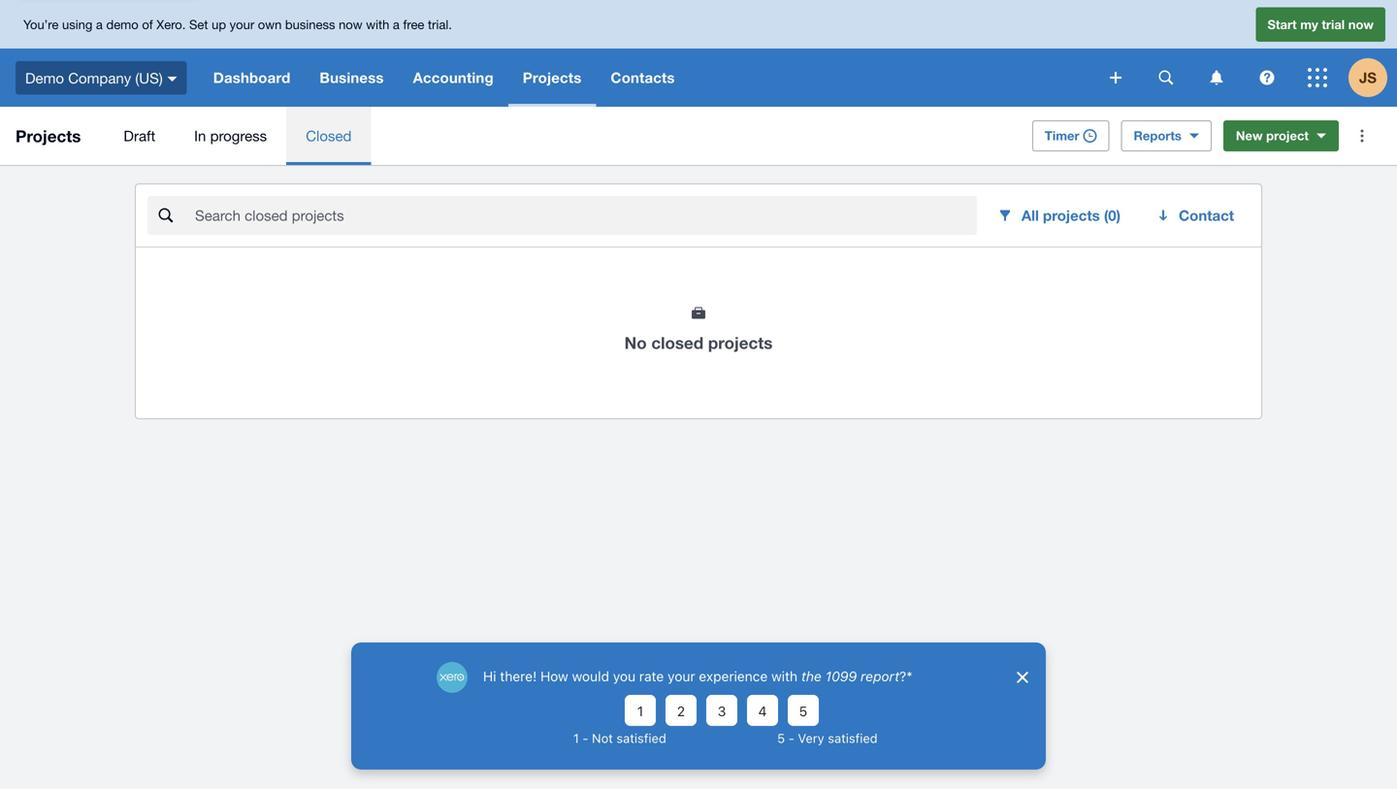 Task type: describe. For each thing, give the bounding box(es) containing it.
with
[[366, 17, 390, 32]]

closed link
[[287, 107, 371, 165]]

no closed projects
[[625, 333, 773, 352]]

demo company (us) button
[[0, 49, 199, 107]]

more options image
[[1344, 116, 1382, 155]]

accounting
[[413, 69, 494, 86]]

demo
[[25, 69, 64, 86]]

timer button
[[1033, 120, 1110, 151]]

accounting button
[[399, 49, 508, 107]]

in progress
[[194, 127, 267, 144]]

all projects (0) button
[[985, 196, 1137, 235]]

new project
[[1237, 128, 1310, 143]]

projects inside popup button
[[1044, 207, 1101, 224]]

0 horizontal spatial projects
[[709, 333, 773, 352]]

my
[[1301, 17, 1319, 32]]

business
[[285, 17, 335, 32]]

you're using a demo of xero. set up your own business now with a free trial.
[[23, 17, 452, 32]]

timer
[[1046, 128, 1080, 143]]

draft link
[[104, 107, 175, 165]]

js
[[1360, 69, 1378, 86]]

business button
[[305, 49, 399, 107]]

js button
[[1349, 49, 1398, 107]]

1 vertical spatial projects
[[16, 126, 81, 146]]

dashboard
[[213, 69, 291, 86]]

1 now from the left
[[339, 17, 363, 32]]

svg image inside demo company (us) popup button
[[168, 76, 177, 81]]

closed
[[652, 333, 704, 352]]

demo
[[106, 17, 139, 32]]

project
[[1267, 128, 1310, 143]]

your
[[230, 17, 255, 32]]

no
[[625, 333, 647, 352]]

Search closed projects search field
[[193, 197, 977, 234]]

dashboard link
[[199, 49, 305, 107]]

demo company (us)
[[25, 69, 163, 86]]

contact button
[[1145, 196, 1250, 235]]

closed
[[306, 127, 352, 144]]

company
[[68, 69, 131, 86]]

all
[[1022, 207, 1040, 224]]

contacts button
[[597, 49, 690, 107]]

contacts
[[611, 69, 675, 86]]

reports button
[[1122, 120, 1212, 151]]



Task type: locate. For each thing, give the bounding box(es) containing it.
own
[[258, 17, 282, 32]]

dialog
[[351, 642, 1047, 770]]

now
[[339, 17, 363, 32], [1349, 17, 1375, 32]]

projects inside dropdown button
[[523, 69, 582, 86]]

projects
[[523, 69, 582, 86], [16, 126, 81, 146]]

1 vertical spatial projects
[[709, 333, 773, 352]]

up
[[212, 17, 226, 32]]

a
[[96, 17, 103, 32], [393, 17, 400, 32]]

now left with
[[339, 17, 363, 32]]

banner containing dashboard
[[0, 0, 1398, 107]]

projects right closed
[[709, 333, 773, 352]]

1 a from the left
[[96, 17, 103, 32]]

projects down "demo"
[[16, 126, 81, 146]]

trial.
[[428, 17, 452, 32]]

projects left contacts
[[523, 69, 582, 86]]

a right using
[[96, 17, 103, 32]]

0 horizontal spatial now
[[339, 17, 363, 32]]

svg image
[[1211, 70, 1224, 85], [1261, 70, 1275, 85], [1111, 72, 1122, 83], [168, 76, 177, 81]]

free
[[403, 17, 425, 32]]

of
[[142, 17, 153, 32]]

you're
[[23, 17, 59, 32]]

0 horizontal spatial a
[[96, 17, 103, 32]]

1 horizontal spatial projects
[[1044, 207, 1101, 224]]

using
[[62, 17, 93, 32]]

projects left (0)
[[1044, 207, 1101, 224]]

0 vertical spatial projects
[[1044, 207, 1101, 224]]

new
[[1237, 128, 1264, 143]]

(us)
[[135, 69, 163, 86]]

progress
[[210, 127, 267, 144]]

0 horizontal spatial svg image
[[1160, 70, 1174, 85]]

draft
[[124, 127, 155, 144]]

in
[[194, 127, 206, 144]]

start my trial now
[[1268, 17, 1375, 32]]

new project button
[[1224, 120, 1340, 151]]

svg image up reports popup button
[[1160, 70, 1174, 85]]

xero.
[[157, 17, 186, 32]]

closed tab
[[287, 107, 371, 165]]

0 horizontal spatial projects
[[16, 126, 81, 146]]

now right trial on the right of the page
[[1349, 17, 1375, 32]]

projects
[[1044, 207, 1101, 224], [709, 333, 773, 352]]

1 horizontal spatial projects
[[523, 69, 582, 86]]

svg image
[[1309, 68, 1328, 87], [1160, 70, 1174, 85]]

banner
[[0, 0, 1398, 107]]

contact
[[1180, 207, 1235, 224]]

(0)
[[1105, 207, 1121, 224]]

svg image left js
[[1309, 68, 1328, 87]]

all projects (0)
[[1022, 207, 1121, 224]]

1 horizontal spatial a
[[393, 17, 400, 32]]

0 vertical spatial projects
[[523, 69, 582, 86]]

start
[[1268, 17, 1298, 32]]

a left free
[[393, 17, 400, 32]]

2 now from the left
[[1349, 17, 1375, 32]]

in progress link
[[175, 107, 287, 165]]

trial
[[1323, 17, 1346, 32]]

reports
[[1134, 128, 1182, 143]]

set
[[189, 17, 208, 32]]

business
[[320, 69, 384, 86]]

2 a from the left
[[393, 17, 400, 32]]

projects button
[[508, 49, 597, 107]]

1 horizontal spatial svg image
[[1309, 68, 1328, 87]]

1 horizontal spatial now
[[1349, 17, 1375, 32]]



Task type: vqa. For each thing, say whether or not it's contained in the screenshot.
the of
yes



